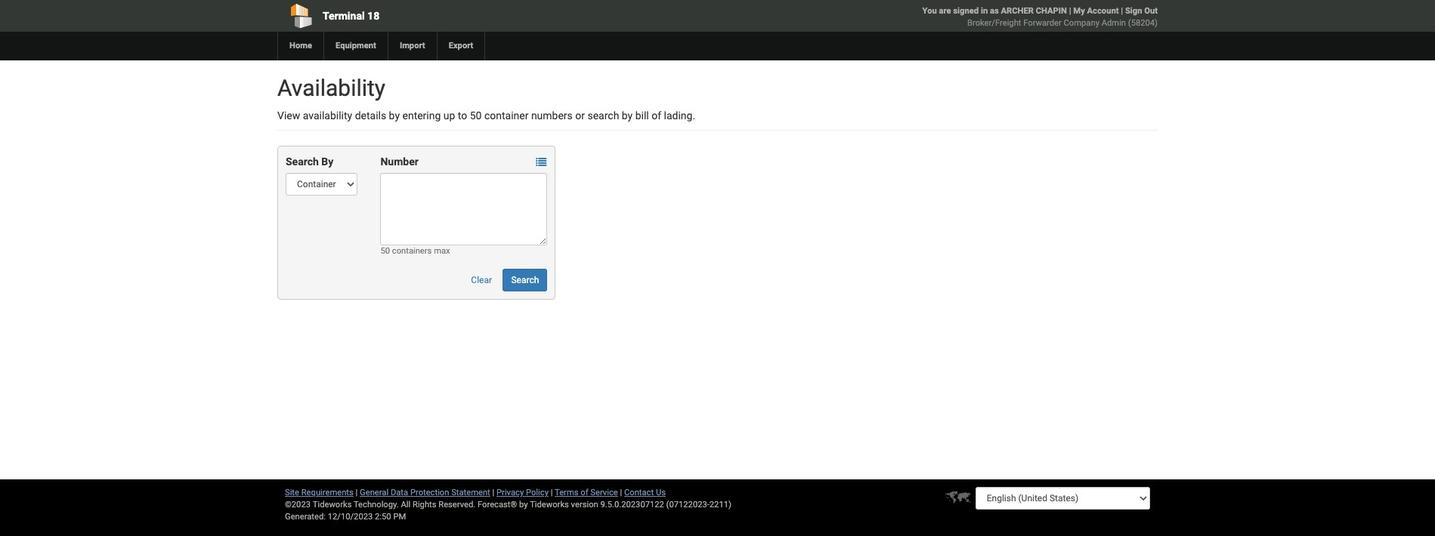 Task type: vqa. For each thing, say whether or not it's contained in the screenshot.
Site Requirements 'LINK'
yes



Task type: locate. For each thing, give the bounding box(es) containing it.
view availability details by entering up to 50 container numbers or search by bill of lading.
[[277, 110, 695, 122]]

data
[[391, 488, 408, 498]]

50
[[470, 110, 482, 122], [380, 246, 390, 256]]

1 vertical spatial search
[[511, 275, 539, 286]]

import link
[[388, 32, 437, 60]]

search by
[[286, 156, 333, 168]]

9.5.0.202307122
[[600, 500, 664, 510]]

show list image
[[536, 157, 547, 168]]

by
[[389, 110, 400, 122], [622, 110, 633, 122], [519, 500, 528, 510]]

1 horizontal spatial 50
[[470, 110, 482, 122]]

reserved.
[[438, 500, 476, 510]]

of up 'version'
[[581, 488, 588, 498]]

sign
[[1125, 6, 1142, 16]]

search right clear
[[511, 275, 539, 286]]

numbers
[[531, 110, 573, 122]]

1 horizontal spatial search
[[511, 275, 539, 286]]

of right bill
[[652, 110, 661, 122]]

1 vertical spatial of
[[581, 488, 588, 498]]

my account link
[[1073, 6, 1119, 16]]

| left the my
[[1069, 6, 1071, 16]]

containers
[[392, 246, 432, 256]]

50 left containers
[[380, 246, 390, 256]]

clear button
[[463, 269, 500, 292]]

in
[[981, 6, 988, 16]]

pm
[[393, 512, 406, 522]]

contact us link
[[624, 488, 666, 498]]

2211)
[[709, 500, 731, 510]]

out
[[1144, 6, 1158, 16]]

0 vertical spatial of
[[652, 110, 661, 122]]

home
[[289, 41, 312, 51]]

2 horizontal spatial by
[[622, 110, 633, 122]]

terms of service link
[[555, 488, 618, 498]]

general
[[360, 488, 389, 498]]

up
[[443, 110, 455, 122]]

©2023 tideworks
[[285, 500, 352, 510]]

1 vertical spatial 50
[[380, 246, 390, 256]]

container
[[484, 110, 529, 122]]

1 horizontal spatial of
[[652, 110, 661, 122]]

service
[[590, 488, 618, 498]]

you are signed in as archer chapin | my account | sign out broker/freight forwarder company admin (58204)
[[922, 6, 1158, 28]]

entering
[[402, 110, 441, 122]]

statement
[[451, 488, 490, 498]]

by down privacy policy link
[[519, 500, 528, 510]]

0 vertical spatial search
[[286, 156, 319, 168]]

by inside site requirements | general data protection statement | privacy policy | terms of service | contact us ©2023 tideworks technology. all rights reserved. forecast® by tideworks version 9.5.0.202307122 (07122023-2211) generated: 12/10/2023 2:50 pm
[[519, 500, 528, 510]]

12/10/2023
[[328, 512, 373, 522]]

Number text field
[[380, 173, 547, 246]]

site
[[285, 488, 299, 498]]

equipment link
[[323, 32, 388, 60]]

search left the by on the left top
[[286, 156, 319, 168]]

by right details
[[389, 110, 400, 122]]

50 right to
[[470, 110, 482, 122]]

equipment
[[336, 41, 376, 51]]

| left general
[[356, 488, 358, 498]]

| up 9.5.0.202307122
[[620, 488, 622, 498]]

search
[[286, 156, 319, 168], [511, 275, 539, 286]]

1 horizontal spatial by
[[519, 500, 528, 510]]

site requirements link
[[285, 488, 354, 498]]

search inside "search" button
[[511, 275, 539, 286]]

signed
[[953, 6, 979, 16]]

as
[[990, 6, 999, 16]]

0 horizontal spatial by
[[389, 110, 400, 122]]

admin
[[1102, 18, 1126, 28]]

sign out link
[[1125, 6, 1158, 16]]

version
[[571, 500, 598, 510]]

0 horizontal spatial 50
[[380, 246, 390, 256]]

0 vertical spatial 50
[[470, 110, 482, 122]]

|
[[1069, 6, 1071, 16], [1121, 6, 1123, 16], [356, 488, 358, 498], [492, 488, 494, 498], [551, 488, 553, 498], [620, 488, 622, 498]]

protection
[[410, 488, 449, 498]]

clear
[[471, 275, 492, 286]]

availability
[[303, 110, 352, 122]]

0 horizontal spatial search
[[286, 156, 319, 168]]

by left bill
[[622, 110, 633, 122]]

of
[[652, 110, 661, 122], [581, 488, 588, 498]]

account
[[1087, 6, 1119, 16]]

0 horizontal spatial of
[[581, 488, 588, 498]]

general data protection statement link
[[360, 488, 490, 498]]

generated:
[[285, 512, 326, 522]]



Task type: describe. For each thing, give the bounding box(es) containing it.
to
[[458, 110, 467, 122]]

policy
[[526, 488, 549, 498]]

18
[[367, 10, 379, 22]]

rights
[[413, 500, 436, 510]]

2:50
[[375, 512, 391, 522]]

company
[[1064, 18, 1099, 28]]

export
[[449, 41, 473, 51]]

(07122023-
[[666, 500, 709, 510]]

| up the tideworks on the bottom of the page
[[551, 488, 553, 498]]

broker/freight
[[967, 18, 1021, 28]]

site requirements | general data protection statement | privacy policy | terms of service | contact us ©2023 tideworks technology. all rights reserved. forecast® by tideworks version 9.5.0.202307122 (07122023-2211) generated: 12/10/2023 2:50 pm
[[285, 488, 731, 522]]

home link
[[277, 32, 323, 60]]

or
[[575, 110, 585, 122]]

terminal 18
[[323, 10, 379, 22]]

us
[[656, 488, 666, 498]]

search button
[[503, 269, 547, 292]]

terms
[[555, 488, 578, 498]]

of inside site requirements | general data protection statement | privacy policy | terms of service | contact us ©2023 tideworks technology. all rights reserved. forecast® by tideworks version 9.5.0.202307122 (07122023-2211) generated: 12/10/2023 2:50 pm
[[581, 488, 588, 498]]

export link
[[437, 32, 485, 60]]

search for search by
[[286, 156, 319, 168]]

you
[[922, 6, 937, 16]]

requirements
[[301, 488, 354, 498]]

privacy
[[497, 488, 524, 498]]

| left sign
[[1121, 6, 1123, 16]]

(58204)
[[1128, 18, 1158, 28]]

forecast®
[[478, 500, 517, 510]]

availability
[[277, 75, 385, 101]]

max
[[434, 246, 450, 256]]

| up the forecast®
[[492, 488, 494, 498]]

terminal
[[323, 10, 365, 22]]

search
[[588, 110, 619, 122]]

terminal 18 link
[[277, 0, 631, 32]]

view
[[277, 110, 300, 122]]

number
[[380, 156, 419, 168]]

bill
[[635, 110, 649, 122]]

my
[[1073, 6, 1085, 16]]

forwarder
[[1023, 18, 1062, 28]]

all
[[401, 500, 411, 510]]

privacy policy link
[[497, 488, 549, 498]]

technology.
[[354, 500, 399, 510]]

chapin
[[1036, 6, 1067, 16]]

search for search
[[511, 275, 539, 286]]

contact
[[624, 488, 654, 498]]

import
[[400, 41, 425, 51]]

details
[[355, 110, 386, 122]]

by
[[321, 156, 333, 168]]

are
[[939, 6, 951, 16]]

lading.
[[664, 110, 695, 122]]

tideworks
[[530, 500, 569, 510]]

archer
[[1001, 6, 1034, 16]]

50 containers max
[[380, 246, 450, 256]]



